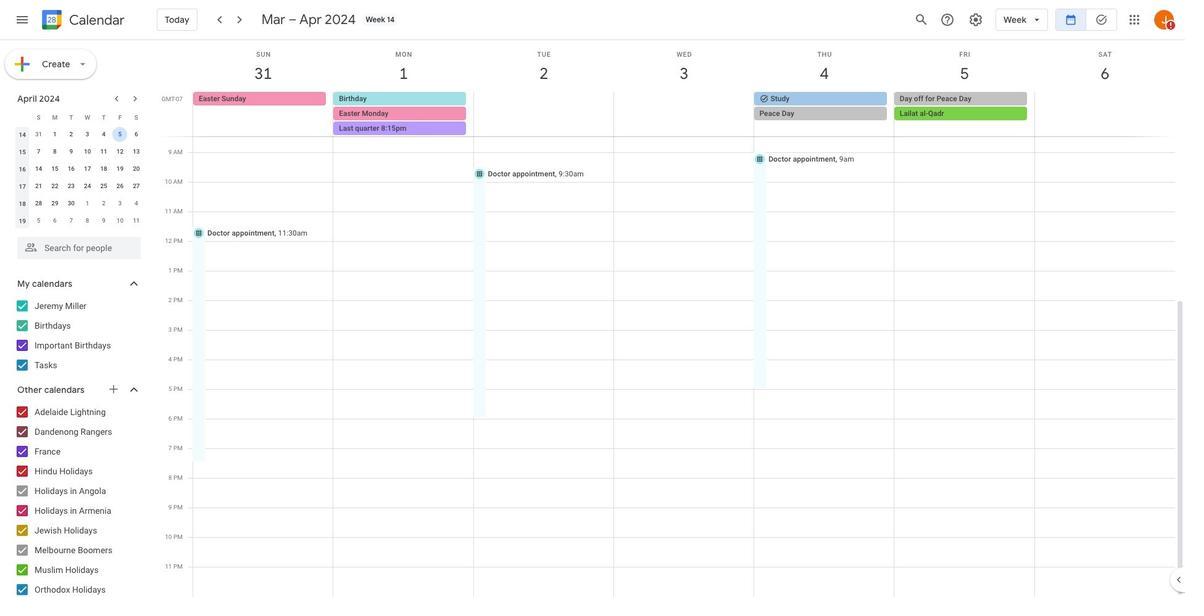 Task type: locate. For each thing, give the bounding box(es) containing it.
6 element
[[129, 127, 144, 142]]

24 element
[[80, 179, 95, 194]]

27 element
[[129, 179, 144, 194]]

8 element
[[47, 144, 62, 159]]

15 element
[[47, 162, 62, 177]]

18 element
[[96, 162, 111, 177]]

may 2 element
[[96, 196, 111, 211]]

19 element
[[113, 162, 127, 177]]

29 element
[[47, 196, 62, 211]]

grid
[[158, 40, 1185, 597]]

5 element
[[113, 127, 127, 142]]

may 1 element
[[80, 196, 95, 211]]

may 3 element
[[113, 196, 127, 211]]

main drawer image
[[15, 12, 30, 27]]

row
[[188, 92, 1185, 136], [14, 109, 144, 126], [14, 126, 144, 143], [14, 143, 144, 160], [14, 160, 144, 178], [14, 178, 144, 195], [14, 195, 144, 212], [14, 212, 144, 230]]

may 4 element
[[129, 196, 144, 211]]

2 element
[[64, 127, 79, 142]]

20 element
[[129, 162, 144, 177]]

may 10 element
[[113, 214, 127, 228]]

may 6 element
[[47, 214, 62, 228]]

None search field
[[0, 232, 153, 259]]

heading
[[67, 13, 125, 27]]

row group
[[14, 126, 144, 230]]

heading inside calendar element
[[67, 13, 125, 27]]

cell
[[333, 92, 474, 136], [474, 92, 614, 136], [614, 92, 754, 136], [754, 92, 894, 136], [894, 92, 1034, 136], [1034, 92, 1175, 136], [112, 126, 128, 143]]

22 element
[[47, 179, 62, 194]]

column header inside april 2024 'grid'
[[14, 109, 30, 126]]

row group inside april 2024 'grid'
[[14, 126, 144, 230]]

column header
[[14, 109, 30, 126]]

may 7 element
[[64, 214, 79, 228]]

9 element
[[64, 144, 79, 159]]



Task type: describe. For each thing, give the bounding box(es) containing it.
14 element
[[31, 162, 46, 177]]

28 element
[[31, 196, 46, 211]]

12 element
[[113, 144, 127, 159]]

4 element
[[96, 127, 111, 142]]

may 9 element
[[96, 214, 111, 228]]

23 element
[[64, 179, 79, 194]]

my calendars list
[[2, 296, 153, 375]]

cell inside april 2024 'grid'
[[112, 126, 128, 143]]

10 element
[[80, 144, 95, 159]]

25 element
[[96, 179, 111, 194]]

add other calendars image
[[107, 383, 120, 396]]

calendar element
[[40, 7, 125, 35]]

march 31 element
[[31, 127, 46, 142]]

26 element
[[113, 179, 127, 194]]

11 element
[[96, 144, 111, 159]]

Search for people text field
[[25, 237, 133, 259]]

21 element
[[31, 179, 46, 194]]

may 5 element
[[31, 214, 46, 228]]

april 2024 grid
[[12, 109, 144, 230]]

30 element
[[64, 196, 79, 211]]

may 11 element
[[129, 214, 144, 228]]

settings menu image
[[968, 12, 983, 27]]

3 element
[[80, 127, 95, 142]]

may 8 element
[[80, 214, 95, 228]]

other calendars list
[[2, 402, 153, 597]]

17 element
[[80, 162, 95, 177]]

16 element
[[64, 162, 79, 177]]

13 element
[[129, 144, 144, 159]]

7 element
[[31, 144, 46, 159]]

1 element
[[47, 127, 62, 142]]



Task type: vqa. For each thing, say whether or not it's contained in the screenshot.
my to the left
no



